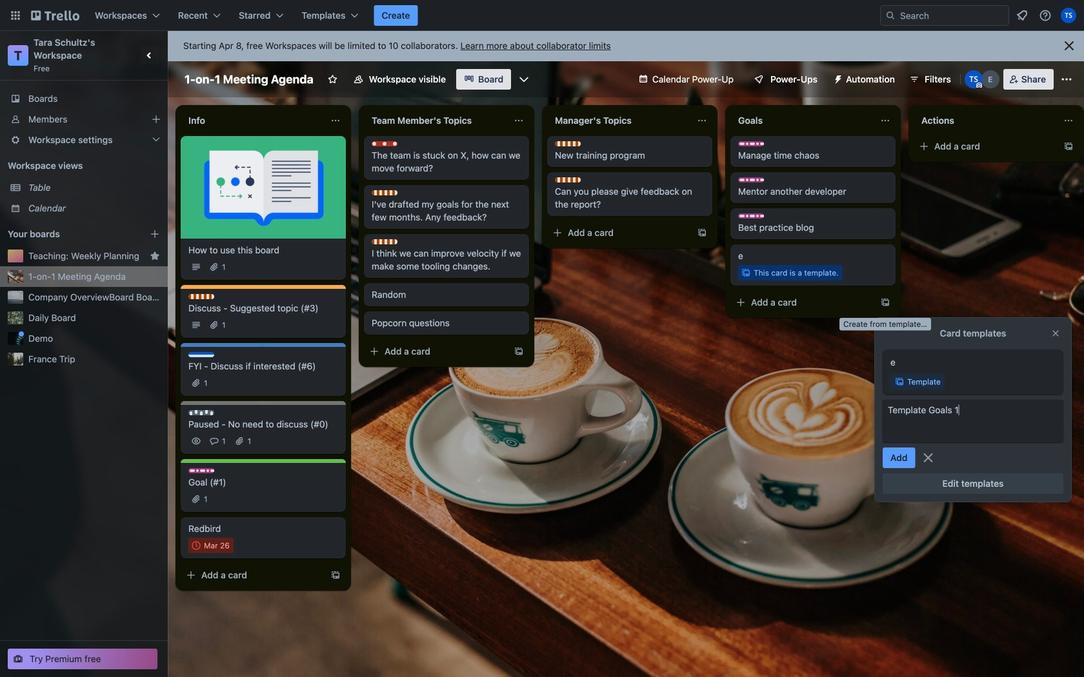 Task type: vqa. For each thing, say whether or not it's contained in the screenshot.
Template title 'text field'
yes



Task type: locate. For each thing, give the bounding box(es) containing it.
ethanhunt1 (ethanhunt117) image
[[982, 70, 1000, 88]]

color: orange, title: "discuss" element
[[555, 141, 581, 147], [555, 178, 581, 183], [372, 190, 398, 196], [372, 239, 398, 245], [188, 294, 214, 300]]

1 horizontal spatial tara schultz (taraschultz7) image
[[1061, 8, 1077, 23]]

0 notifications image
[[1015, 8, 1030, 23]]

add board image
[[150, 229, 160, 239]]

color: black, title: "paused" element
[[188, 411, 214, 416]]

sm image
[[828, 69, 846, 87]]

create from template… image
[[1064, 141, 1074, 152], [880, 298, 891, 308]]

None checkbox
[[188, 538, 234, 554]]

create from template… image
[[697, 228, 707, 238], [514, 347, 524, 357], [330, 571, 341, 581]]

color: pink, title: "goal" element
[[738, 141, 764, 147], [738, 178, 764, 183], [738, 214, 764, 219], [188, 469, 214, 474]]

Search field
[[880, 5, 1010, 26]]

show menu image
[[1061, 73, 1073, 86]]

None text field
[[181, 110, 325, 131], [731, 110, 875, 131], [181, 110, 325, 131], [731, 110, 875, 131]]

0 vertical spatial create from template… image
[[1064, 141, 1074, 152]]

1 horizontal spatial create from template… image
[[514, 347, 524, 357]]

0 horizontal spatial tara schultz (taraschultz7) image
[[965, 70, 983, 88]]

tooltip
[[840, 318, 931, 331]]

2 horizontal spatial create from template… image
[[697, 228, 707, 238]]

0 vertical spatial tara schultz (taraschultz7) image
[[1061, 8, 1077, 23]]

primary element
[[0, 0, 1084, 31]]

1 vertical spatial create from template… image
[[880, 298, 891, 308]]

tara schultz (taraschultz7) image inside primary element
[[1061, 8, 1077, 23]]

2 vertical spatial create from template… image
[[330, 571, 341, 581]]

0 horizontal spatial create from template… image
[[330, 571, 341, 581]]

tara schultz (taraschultz7) image
[[1061, 8, 1077, 23], [965, 70, 983, 88]]

1 horizontal spatial create from template… image
[[1064, 141, 1074, 152]]

None text field
[[364, 110, 509, 131], [547, 110, 692, 131], [914, 110, 1059, 131], [364, 110, 509, 131], [547, 110, 692, 131], [914, 110, 1059, 131]]

1 vertical spatial tara schultz (taraschultz7) image
[[965, 70, 983, 88]]

Template title text field
[[888, 404, 1059, 439]]



Task type: describe. For each thing, give the bounding box(es) containing it.
1 vertical spatial create from template… image
[[514, 347, 524, 357]]

back to home image
[[31, 5, 79, 26]]

color: blue, title: "fyi" element
[[188, 352, 214, 358]]

Board name text field
[[178, 69, 320, 90]]

star or unstar board image
[[328, 74, 338, 85]]

your boards with 6 items element
[[8, 227, 130, 242]]

close popover image
[[1051, 329, 1061, 339]]

starred icon image
[[150, 251, 160, 261]]

customize views image
[[518, 73, 531, 86]]

this member is an admin of this board. image
[[976, 83, 982, 88]]

search image
[[886, 10, 896, 21]]

workspace navigation collapse icon image
[[141, 46, 159, 65]]

color: red, title: "blocker" element
[[372, 141, 398, 147]]

open information menu image
[[1039, 9, 1052, 22]]

0 horizontal spatial create from template… image
[[880, 298, 891, 308]]

0 vertical spatial create from template… image
[[697, 228, 707, 238]]



